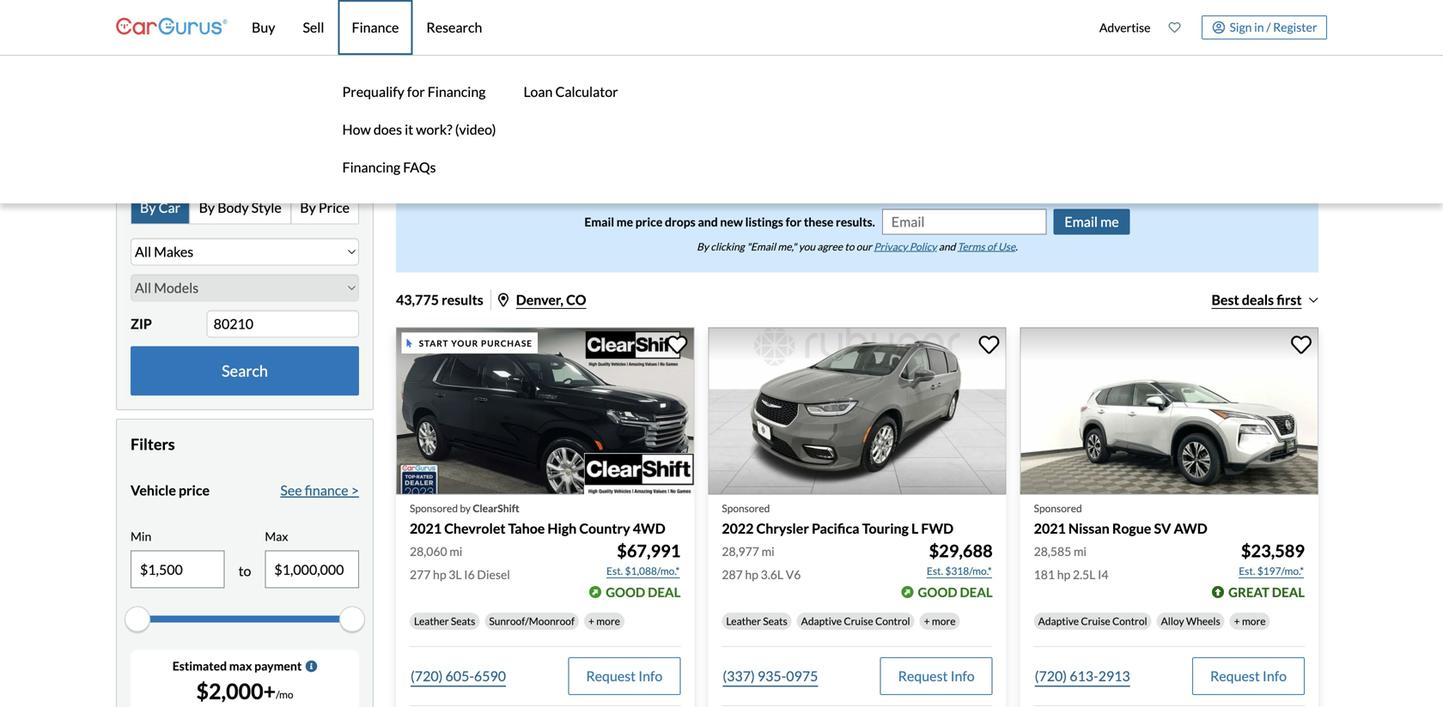 Task type: vqa. For each thing, say whether or not it's contained in the screenshot.
charging
no



Task type: describe. For each thing, give the bounding box(es) containing it.
deal for $23,589
[[1272, 585, 1305, 600]]

request info for $23,589
[[1210, 668, 1287, 685]]

0975
[[786, 668, 818, 685]]

sell button
[[289, 0, 338, 55]]

request for $29,688
[[898, 668, 948, 685]]

$1,088/mo.*
[[625, 565, 680, 578]]

sponsored for $23,589
[[1034, 503, 1082, 515]]

good deal for $29,688
[[918, 585, 993, 600]]

1 cruise from the left
[[844, 615, 873, 628]]

loan calculator
[[524, 83, 618, 100]]

me for email me price drops and new listings for these results.
[[617, 215, 633, 229]]

map marker alt image
[[498, 293, 508, 307]]

clicking
[[711, 240, 745, 253]]

tahoe
[[508, 521, 545, 537]]

613-
[[1070, 668, 1098, 685]]

request info for $67,991
[[586, 668, 663, 685]]

high
[[548, 521, 577, 537]]

menu bar containing buy
[[0, 0, 1443, 204]]

est. for $67,991
[[607, 565, 623, 578]]

max
[[229, 659, 252, 674]]

hp for $67,991
[[433, 568, 446, 582]]

see
[[280, 482, 302, 499]]

Min text field
[[131, 552, 224, 588]]

by for by car
[[140, 199, 156, 216]]

silver 2021 nissan rogue sv awd suv / crossover all-wheel drive automatic image
[[1020, 328, 1319, 495]]

for up search new tab list
[[212, 96, 239, 120]]

price
[[319, 199, 350, 216]]

est. $318/mo.* button
[[926, 563, 993, 580]]

style
[[251, 199, 282, 216]]

1 horizontal spatial used cars for sale in denver, co
[[410, 149, 633, 168]]

/
[[1266, 20, 1271, 34]]

see finance > link
[[280, 481, 359, 501]]

1 vertical spatial co
[[610, 149, 633, 168]]

1 horizontal spatial to
[[845, 240, 854, 253]]

it
[[405, 121, 413, 138]]

vehicle
[[131, 482, 176, 499]]

.
[[1016, 240, 1018, 253]]

nissan
[[1069, 521, 1110, 537]]

max
[[265, 529, 288, 544]]

$318/mo.*
[[945, 565, 992, 578]]

new
[[314, 149, 342, 166]]

sign in / register menu item
[[1190, 15, 1327, 40]]

2021 inside sponsored by clearshift 2021 chevrolet tahoe high country 4wd
[[410, 521, 442, 537]]

request for $23,589
[[1210, 668, 1260, 685]]

sponsored for $29,688
[[722, 503, 770, 515]]

hp for $23,589
[[1057, 568, 1071, 582]]

3l
[[449, 568, 462, 582]]

your
[[451, 338, 479, 349]]

great
[[1229, 585, 1270, 600]]

by body style
[[199, 199, 282, 216]]

request info button for $29,688
[[880, 658, 993, 696]]

alloy
[[1161, 615, 1184, 628]]

43,775 results
[[396, 291, 483, 308]]

how does it work? (video) link
[[339, 111, 500, 149]]

2 vertical spatial denver,
[[516, 291, 564, 308]]

sell
[[303, 19, 324, 36]]

(337) 935-0975 button
[[722, 658, 819, 696]]

request info button for $67,991
[[568, 658, 681, 696]]

28,977
[[722, 545, 759, 559]]

+ for $23,589
[[1234, 615, 1240, 628]]

email me
[[1065, 213, 1119, 230]]

1 adaptive from the left
[[801, 615, 842, 628]]

financing faqs link
[[339, 149, 500, 186]]

0 vertical spatial denver,
[[305, 96, 375, 120]]

sign
[[1230, 20, 1252, 34]]

user icon image
[[1212, 21, 1225, 34]]

email for email me price drops and new listings for these results.
[[584, 215, 614, 229]]

of
[[987, 240, 996, 253]]

denver, co
[[516, 291, 586, 308]]

+ more for $23,589
[[1234, 615, 1266, 628]]

sign in / register
[[1230, 20, 1317, 34]]

search new tab list
[[124, 139, 366, 177]]

finance button
[[338, 0, 413, 55]]

financing faqs
[[342, 159, 436, 176]]

935-
[[758, 668, 786, 685]]

2 adaptive from the left
[[1038, 615, 1079, 628]]

search for search new
[[270, 149, 311, 166]]

email me price drops and new listings for these results.
[[584, 215, 875, 229]]

car
[[159, 199, 181, 216]]

by clicking "email me," you agree to our privacy policy and terms of use .
[[697, 240, 1018, 253]]

by for by body style
[[199, 199, 215, 216]]

loan
[[524, 83, 553, 100]]

$2,000+ /mo
[[196, 679, 293, 705]]

clearshift image
[[584, 453, 694, 495]]

/mo
[[276, 689, 293, 702]]

0 horizontal spatial price
[[179, 482, 210, 499]]

does
[[374, 121, 402, 138]]

(720) 613-2913
[[1035, 668, 1130, 685]]

$23,589
[[1241, 541, 1305, 562]]

good deal for $67,991
[[606, 585, 681, 600]]

new
[[720, 215, 743, 229]]

3.6l
[[761, 568, 783, 582]]

register
[[1273, 20, 1317, 34]]

2.5l
[[1073, 568, 1096, 582]]

6590
[[474, 668, 506, 685]]

info for $23,589
[[1263, 668, 1287, 685]]

2021 inside sponsored 2021 nissan rogue sv awd
[[1034, 521, 1066, 537]]

more for $67,991
[[596, 615, 620, 628]]

28,060 mi 277 hp 3l i6 diesel
[[410, 545, 510, 582]]

prequalify for financing link
[[339, 73, 500, 111]]

country
[[579, 521, 630, 537]]

great deal
[[1229, 585, 1305, 600]]

0 vertical spatial price
[[636, 215, 663, 229]]

body
[[218, 199, 249, 216]]

chrysler
[[756, 521, 809, 537]]

request info for $29,688
[[898, 668, 975, 685]]

for down (video)
[[482, 149, 503, 168]]

2 control from the left
[[1112, 615, 1147, 628]]

605-
[[445, 668, 474, 685]]

(720) 605-6590 button
[[410, 658, 507, 696]]

black 2021 chevrolet tahoe high country 4wd suv / crossover four-wheel drive 10-speed automatic image
[[396, 328, 694, 495]]

2913
[[1098, 668, 1130, 685]]

ZIP telephone field
[[207, 310, 359, 338]]

seats for $29,688
[[763, 615, 787, 628]]

0 horizontal spatial used cars for sale in denver, co
[[116, 96, 409, 120]]

use
[[998, 240, 1016, 253]]

(337) 935-0975
[[723, 668, 818, 685]]

+ for $29,688
[[924, 615, 930, 628]]

listings
[[745, 215, 783, 229]]

1 horizontal spatial in
[[538, 149, 551, 168]]

277
[[410, 568, 431, 582]]

(720) 613-2913 button
[[1034, 658, 1131, 696]]

deal for $67,991
[[648, 585, 681, 600]]

email me button
[[1053, 209, 1130, 235]]

seats for $67,991
[[451, 615, 475, 628]]

policy
[[910, 240, 937, 253]]

0 vertical spatial financing
[[428, 83, 486, 100]]

drops
[[665, 215, 696, 229]]

by price tab
[[291, 192, 358, 224]]

faqs
[[403, 159, 436, 176]]

sign in / register link
[[1202, 15, 1327, 40]]



Task type: locate. For each thing, give the bounding box(es) containing it.
mi up the 2.5l
[[1074, 545, 1087, 559]]

sponsored left by
[[410, 503, 458, 515]]

1 horizontal spatial hp
[[745, 568, 758, 582]]

1 adaptive cruise control from the left
[[801, 615, 910, 628]]

fwd
[[921, 521, 954, 537]]

2 hp from the left
[[745, 568, 758, 582]]

our
[[856, 240, 872, 253]]

1 vertical spatial price
[[179, 482, 210, 499]]

2 horizontal spatial +
[[1234, 615, 1240, 628]]

zip
[[131, 316, 152, 332]]

2 horizontal spatial in
[[1254, 20, 1264, 34]]

0 horizontal spatial leather seats
[[414, 615, 475, 628]]

1 horizontal spatial seats
[[763, 615, 787, 628]]

in left /
[[1254, 20, 1264, 34]]

est. $197/mo.* button
[[1238, 563, 1305, 580]]

me
[[1101, 213, 1119, 230], [617, 215, 633, 229]]

0 vertical spatial co
[[379, 96, 409, 120]]

0 horizontal spatial search
[[222, 362, 268, 381]]

price left "drops"
[[636, 215, 663, 229]]

used cars for sale in denver, co up search new tab list
[[116, 96, 409, 120]]

leather seats down 3l
[[414, 615, 475, 628]]

i4
[[1098, 568, 1109, 582]]

leather seats for $29,688
[[726, 615, 787, 628]]

2 horizontal spatial sponsored
[[1034, 503, 1082, 515]]

1 horizontal spatial me
[[1101, 213, 1119, 230]]

tab list containing by car
[[131, 191, 359, 224]]

4wd
[[633, 521, 666, 537]]

0 horizontal spatial control
[[875, 615, 910, 628]]

$67,991
[[617, 541, 681, 562]]

est. inside $67,991 est. $1,088/mo.*
[[607, 565, 623, 578]]

financing down how
[[342, 159, 401, 176]]

0 horizontal spatial used
[[116, 96, 162, 120]]

1 info from the left
[[638, 668, 663, 685]]

3 mi from the left
[[1074, 545, 1087, 559]]

good for $67,991
[[606, 585, 645, 600]]

good for $29,688
[[918, 585, 957, 600]]

0 horizontal spatial me
[[617, 215, 633, 229]]

by car tab
[[131, 192, 190, 224]]

sale up search new tab list
[[243, 96, 280, 120]]

search inside search button
[[222, 362, 268, 381]]

181
[[1034, 568, 1055, 582]]

by price
[[300, 199, 350, 216]]

for inside menu
[[407, 83, 425, 100]]

1 horizontal spatial used
[[410, 149, 445, 168]]

denver, down calculator
[[554, 149, 607, 168]]

me for email me
[[1101, 213, 1119, 230]]

sponsored for $67,991
[[410, 503, 458, 515]]

1 horizontal spatial search
[[270, 149, 311, 166]]

sale down loan
[[506, 149, 535, 168]]

1 mi from the left
[[450, 545, 462, 559]]

1 vertical spatial used cars for sale in denver, co
[[410, 149, 633, 168]]

deal down $318/mo.*
[[960, 585, 993, 600]]

prequalify for financing
[[342, 83, 486, 100]]

how
[[342, 121, 371, 138]]

touring
[[862, 521, 909, 537]]

deal down $197/mo.*
[[1272, 585, 1305, 600]]

more down est. $318/mo.* button
[[932, 615, 956, 628]]

hp right 287 at the bottom of the page
[[745, 568, 758, 582]]

by left clicking
[[697, 240, 709, 253]]

sponsored inside sponsored 2022 chrysler pacifica touring l fwd
[[722, 503, 770, 515]]

email inside button
[[1065, 213, 1098, 230]]

2 mi from the left
[[762, 545, 775, 559]]

co down calculator
[[610, 149, 633, 168]]

leather seats down 3.6l
[[726, 615, 787, 628]]

request info
[[586, 668, 663, 685], [898, 668, 975, 685], [1210, 668, 1287, 685]]

287
[[722, 568, 743, 582]]

prequalify
[[342, 83, 404, 100]]

1 horizontal spatial cars
[[448, 149, 479, 168]]

financing up (video)
[[428, 83, 486, 100]]

leather for $29,688
[[726, 615, 761, 628]]

Max text field
[[266, 552, 358, 588]]

chevrolet
[[444, 521, 506, 537]]

advertise link
[[1090, 3, 1160, 52]]

1 horizontal spatial +
[[924, 615, 930, 628]]

1 horizontal spatial sponsored
[[722, 503, 770, 515]]

3 more from the left
[[1242, 615, 1266, 628]]

1 horizontal spatial good
[[918, 585, 957, 600]]

2 leather seats from the left
[[726, 615, 787, 628]]

results.
[[836, 215, 875, 229]]

adaptive
[[801, 615, 842, 628], [1038, 615, 1079, 628]]

finance
[[305, 482, 348, 499]]

info
[[638, 668, 663, 685], [951, 668, 975, 685], [1263, 668, 1287, 685]]

financing
[[428, 83, 486, 100], [342, 159, 401, 176]]

sponsored up nissan
[[1034, 503, 1082, 515]]

1 horizontal spatial leather seats
[[726, 615, 787, 628]]

1 horizontal spatial cruise
[[1081, 615, 1111, 628]]

search inside search new tab
[[270, 149, 311, 166]]

2 horizontal spatial request
[[1210, 668, 1260, 685]]

hp inside 28,060 mi 277 hp 3l i6 diesel
[[433, 568, 446, 582]]

+ more down est. $1,088/mo.* button
[[588, 615, 620, 628]]

agree
[[817, 240, 843, 253]]

1 vertical spatial and
[[939, 240, 956, 253]]

results
[[442, 291, 483, 308]]

0 horizontal spatial request
[[586, 668, 636, 685]]

0 vertical spatial sale
[[243, 96, 280, 120]]

ceramic gray clearcoat 2022 chrysler pacifica touring l fwd minivan front-wheel drive 9-speed automatic image
[[708, 328, 1007, 495]]

1 horizontal spatial request info button
[[880, 658, 993, 696]]

3 sponsored from the left
[[1034, 503, 1082, 515]]

mi inside 28,977 mi 287 hp 3.6l v6
[[762, 545, 775, 559]]

by
[[460, 503, 471, 515]]

co up the does on the left of page
[[379, 96, 409, 120]]

0 horizontal spatial in
[[284, 96, 301, 120]]

2022
[[722, 521, 754, 537]]

menu bar
[[0, 0, 1443, 204]]

in up search new
[[284, 96, 301, 120]]

email for email me
[[1065, 213, 1098, 230]]

2 (720) from the left
[[1035, 668, 1067, 685]]

1 horizontal spatial leather
[[726, 615, 761, 628]]

saved cars image
[[1169, 21, 1181, 34]]

28,060
[[410, 545, 447, 559]]

good down est. $1,088/mo.* button
[[606, 585, 645, 600]]

2 cruise from the left
[[1081, 615, 1111, 628]]

used cars for sale in denver, co down (video)
[[410, 149, 633, 168]]

more
[[596, 615, 620, 628], [932, 615, 956, 628], [1242, 615, 1266, 628]]

by for by price
[[300, 199, 316, 216]]

1 hp from the left
[[433, 568, 446, 582]]

payment
[[254, 659, 302, 674]]

by left body
[[199, 199, 215, 216]]

0 vertical spatial search
[[270, 149, 311, 166]]

0 horizontal spatial deal
[[648, 585, 681, 600]]

est. left $1,088/mo.*
[[607, 565, 623, 578]]

3 + from the left
[[1234, 615, 1240, 628]]

$197/mo.*
[[1257, 565, 1304, 578]]

2 horizontal spatial request info button
[[1192, 658, 1305, 696]]

by body style tab
[[190, 192, 291, 224]]

hp right 181 at the right
[[1057, 568, 1071, 582]]

menu containing prequalify for financing
[[339, 73, 500, 186]]

2 more from the left
[[932, 615, 956, 628]]

est. inside $29,688 est. $318/mo.*
[[927, 565, 943, 578]]

1 horizontal spatial control
[[1112, 615, 1147, 628]]

(720) 605-6590
[[411, 668, 506, 685]]

menu
[[1090, 3, 1327, 52], [339, 73, 500, 186]]

privacy
[[874, 240, 908, 253]]

1 more from the left
[[596, 615, 620, 628]]

1 vertical spatial to
[[238, 563, 251, 580]]

Email email field
[[883, 210, 1046, 234]]

+ more down great
[[1234, 615, 1266, 628]]

adaptive cruise control down the 2.5l
[[1038, 615, 1147, 628]]

0 horizontal spatial email
[[584, 215, 614, 229]]

in inside "menu item"
[[1254, 20, 1264, 34]]

2 + from the left
[[924, 615, 930, 628]]

info for $67,991
[[638, 668, 663, 685]]

tab
[[125, 139, 247, 177]]

est. for $23,589
[[1239, 565, 1255, 578]]

and right the policy
[[939, 240, 956, 253]]

0 horizontal spatial good deal
[[606, 585, 681, 600]]

1 seats from the left
[[451, 615, 475, 628]]

1 horizontal spatial request info
[[898, 668, 975, 685]]

tab list
[[131, 191, 359, 224]]

seats down i6
[[451, 615, 475, 628]]

good down est. $318/mo.* button
[[918, 585, 957, 600]]

price
[[636, 215, 663, 229], [179, 482, 210, 499]]

2 horizontal spatial request info
[[1210, 668, 1287, 685]]

(720) for $67,991
[[411, 668, 443, 685]]

mouse pointer image
[[407, 339, 412, 348]]

i6
[[464, 568, 475, 582]]

menu containing sign in / register
[[1090, 3, 1327, 52]]

sale
[[243, 96, 280, 120], [506, 149, 535, 168]]

1 good deal from the left
[[606, 585, 681, 600]]

1 request from the left
[[586, 668, 636, 685]]

2021 up 28,585
[[1034, 521, 1066, 537]]

1 deal from the left
[[648, 585, 681, 600]]

good deal down est. $1,088/mo.* button
[[606, 585, 681, 600]]

to left max text box
[[238, 563, 251, 580]]

1 horizontal spatial + more
[[924, 615, 956, 628]]

leather down 287 at the bottom of the page
[[726, 615, 761, 628]]

0 horizontal spatial co
[[379, 96, 409, 120]]

1 + more from the left
[[588, 615, 620, 628]]

2 good deal from the left
[[918, 585, 993, 600]]

>
[[351, 482, 359, 499]]

1 horizontal spatial (720)
[[1035, 668, 1067, 685]]

3 + more from the left
[[1234, 615, 1266, 628]]

leather seats for $67,991
[[414, 615, 475, 628]]

1 horizontal spatial more
[[932, 615, 956, 628]]

in down loan
[[538, 149, 551, 168]]

0 horizontal spatial good
[[606, 585, 645, 600]]

for up how does it work? (video)
[[407, 83, 425, 100]]

2 adaptive cruise control from the left
[[1038, 615, 1147, 628]]

search left the "new"
[[270, 149, 311, 166]]

terms of use link
[[958, 240, 1016, 253]]

search new tab
[[247, 139, 365, 177]]

deal down $1,088/mo.*
[[648, 585, 681, 600]]

+ down est. $318/mo.* button
[[924, 615, 930, 628]]

2 + more from the left
[[924, 615, 956, 628]]

1 sponsored from the left
[[410, 503, 458, 515]]

2 horizontal spatial deal
[[1272, 585, 1305, 600]]

start
[[419, 338, 449, 349]]

2 vertical spatial co
[[566, 291, 586, 308]]

sponsored inside sponsored 2021 nissan rogue sv awd
[[1034, 503, 1082, 515]]

(720) left 613-
[[1035, 668, 1067, 685]]

1 vertical spatial sale
[[506, 149, 535, 168]]

0 vertical spatial used
[[116, 96, 162, 120]]

more down est. $1,088/mo.* button
[[596, 615, 620, 628]]

good
[[606, 585, 645, 600], [918, 585, 957, 600]]

(720) for $23,589
[[1035, 668, 1067, 685]]

0 vertical spatial and
[[698, 215, 718, 229]]

more down great
[[1242, 615, 1266, 628]]

3 request info button from the left
[[1192, 658, 1305, 696]]

1 horizontal spatial good deal
[[918, 585, 993, 600]]

you
[[799, 240, 815, 253]]

2 request info button from the left
[[880, 658, 993, 696]]

2021 up 28,060
[[410, 521, 442, 537]]

0 horizontal spatial cruise
[[844, 615, 873, 628]]

(720) left '605-'
[[411, 668, 443, 685]]

mi for $23,589
[[1074, 545, 1087, 559]]

for left these
[[786, 215, 802, 229]]

1 horizontal spatial email
[[1065, 213, 1098, 230]]

3 request from the left
[[1210, 668, 1260, 685]]

0 horizontal spatial hp
[[433, 568, 446, 582]]

min
[[131, 529, 151, 544]]

$2,000+
[[196, 679, 276, 705]]

request info button for $23,589
[[1192, 658, 1305, 696]]

adaptive up 0975
[[801, 615, 842, 628]]

leather for $67,991
[[414, 615, 449, 628]]

and left 'new' on the top of the page
[[698, 215, 718, 229]]

2 good from the left
[[918, 585, 957, 600]]

1 vertical spatial in
[[284, 96, 301, 120]]

cruise
[[844, 615, 873, 628], [1081, 615, 1111, 628]]

+ more for $67,991
[[588, 615, 620, 628]]

0 vertical spatial used cars for sale in denver, co
[[116, 96, 409, 120]]

0 horizontal spatial 2021
[[410, 521, 442, 537]]

est. down the $29,688
[[927, 565, 943, 578]]

estimated
[[172, 659, 227, 674]]

2 request from the left
[[898, 668, 948, 685]]

denver, right map marker alt icon
[[516, 291, 564, 308]]

0 horizontal spatial +
[[588, 615, 594, 628]]

0 horizontal spatial cars
[[166, 96, 208, 120]]

1 vertical spatial menu
[[339, 73, 500, 186]]

by car
[[140, 199, 181, 216]]

cars down (video)
[[448, 149, 479, 168]]

1 horizontal spatial and
[[939, 240, 956, 253]]

1 horizontal spatial 2021
[[1034, 521, 1066, 537]]

mi for $29,688
[[762, 545, 775, 559]]

by left "car"
[[140, 199, 156, 216]]

adaptive cruise control up 0975
[[801, 615, 910, 628]]

2 est. from the left
[[927, 565, 943, 578]]

2 request info from the left
[[898, 668, 975, 685]]

2 leather from the left
[[726, 615, 761, 628]]

deal
[[648, 585, 681, 600], [960, 585, 993, 600], [1272, 585, 1305, 600]]

1 horizontal spatial mi
[[762, 545, 775, 559]]

+ more down est. $318/mo.* button
[[924, 615, 956, 628]]

28,977 mi 287 hp 3.6l v6
[[722, 545, 801, 582]]

2 2021 from the left
[[1034, 521, 1066, 537]]

1 request info from the left
[[586, 668, 663, 685]]

estimated max payment
[[172, 659, 302, 674]]

0 horizontal spatial (720)
[[411, 668, 443, 685]]

2 horizontal spatial info
[[1263, 668, 1287, 685]]

used
[[116, 96, 162, 120], [410, 149, 445, 168]]

1 horizontal spatial co
[[566, 291, 586, 308]]

deal for $29,688
[[960, 585, 993, 600]]

info for $29,688
[[951, 668, 975, 685]]

mi up 3.6l
[[762, 545, 775, 559]]

0 horizontal spatial sponsored
[[410, 503, 458, 515]]

me inside button
[[1101, 213, 1119, 230]]

0 horizontal spatial menu
[[339, 73, 500, 186]]

mi up 3l
[[450, 545, 462, 559]]

used cars for sale in denver, co
[[116, 96, 409, 120], [410, 149, 633, 168]]

see finance >
[[280, 482, 359, 499]]

+ right sunroof/moonroof
[[588, 615, 594, 628]]

0 horizontal spatial adaptive cruise control
[[801, 615, 910, 628]]

1 (720) from the left
[[411, 668, 443, 685]]

1 horizontal spatial adaptive cruise control
[[1038, 615, 1147, 628]]

0 horizontal spatial sale
[[243, 96, 280, 120]]

+ for $67,991
[[588, 615, 594, 628]]

price right vehicle
[[179, 482, 210, 499]]

0 horizontal spatial + more
[[588, 615, 620, 628]]

more for $23,589
[[1242, 615, 1266, 628]]

request for $67,991
[[586, 668, 636, 685]]

cargurus logo homepage link link
[[116, 3, 228, 52]]

search button
[[131, 346, 359, 396]]

search for search
[[222, 362, 268, 381]]

est. up great
[[1239, 565, 1255, 578]]

3 deal from the left
[[1272, 585, 1305, 600]]

2 horizontal spatial est.
[[1239, 565, 1255, 578]]

2 info from the left
[[951, 668, 975, 685]]

to left our
[[845, 240, 854, 253]]

sponsored up 2022
[[722, 503, 770, 515]]

advertise
[[1100, 20, 1151, 35]]

mi
[[450, 545, 462, 559], [762, 545, 775, 559], [1074, 545, 1087, 559]]

denver, up how
[[305, 96, 375, 120]]

and
[[698, 215, 718, 229], [939, 240, 956, 253]]

2 seats from the left
[[763, 615, 787, 628]]

1 leather seats from the left
[[414, 615, 475, 628]]

co right map marker alt icon
[[566, 291, 586, 308]]

"email
[[747, 240, 776, 253]]

$29,688
[[929, 541, 993, 562]]

leather down 277 on the bottom of the page
[[414, 615, 449, 628]]

0 vertical spatial in
[[1254, 20, 1264, 34]]

$67,991 est. $1,088/mo.*
[[607, 541, 681, 578]]

0 vertical spatial menu
[[1090, 3, 1327, 52]]

0 horizontal spatial and
[[698, 215, 718, 229]]

0 horizontal spatial financing
[[342, 159, 401, 176]]

mi inside "28,585 mi 181 hp 2.5l i4"
[[1074, 545, 1087, 559]]

(video)
[[455, 121, 496, 138]]

0 horizontal spatial info
[[638, 668, 663, 685]]

0 horizontal spatial est.
[[607, 565, 623, 578]]

2 horizontal spatial more
[[1242, 615, 1266, 628]]

cargurus logo homepage link image
[[116, 3, 228, 52]]

1 + from the left
[[588, 615, 594, 628]]

1 est. from the left
[[607, 565, 623, 578]]

sponsored inside sponsored by clearshift 2021 chevrolet tahoe high country 4wd
[[410, 503, 458, 515]]

+ more
[[588, 615, 620, 628], [924, 615, 956, 628], [1234, 615, 1266, 628]]

+ down great
[[1234, 615, 1240, 628]]

3 request info from the left
[[1210, 668, 1287, 685]]

1 request info button from the left
[[568, 658, 681, 696]]

0 vertical spatial to
[[845, 240, 854, 253]]

sponsored by clearshift 2021 chevrolet tahoe high country 4wd
[[410, 503, 666, 537]]

$23,589 est. $197/mo.*
[[1239, 541, 1305, 578]]

more for $29,688
[[932, 615, 956, 628]]

0 vertical spatial cars
[[166, 96, 208, 120]]

search down the zip telephone field
[[222, 362, 268, 381]]

hp left 3l
[[433, 568, 446, 582]]

these
[[804, 215, 834, 229]]

3 est. from the left
[[1239, 565, 1255, 578]]

1 vertical spatial financing
[[342, 159, 401, 176]]

denver, co button
[[498, 291, 586, 308]]

3 info from the left
[[1263, 668, 1287, 685]]

1 horizontal spatial request
[[898, 668, 948, 685]]

1 horizontal spatial deal
[[960, 585, 993, 600]]

hp inside 28,977 mi 287 hp 3.6l v6
[[745, 568, 758, 582]]

est. inside $23,589 est. $197/mo.*
[[1239, 565, 1255, 578]]

mi for $67,991
[[450, 545, 462, 559]]

est. for $29,688
[[927, 565, 943, 578]]

2 horizontal spatial hp
[[1057, 568, 1071, 582]]

2 deal from the left
[[960, 585, 993, 600]]

28,585 mi 181 hp 2.5l i4
[[1034, 545, 1109, 582]]

privacy policy link
[[874, 240, 937, 253]]

diesel
[[477, 568, 510, 582]]

2 horizontal spatial + more
[[1234, 615, 1266, 628]]

1 control from the left
[[875, 615, 910, 628]]

1 good from the left
[[606, 585, 645, 600]]

adaptive down 181 at the right
[[1038, 615, 1079, 628]]

mi inside 28,060 mi 277 hp 3l i6 diesel
[[450, 545, 462, 559]]

1 vertical spatial denver,
[[554, 149, 607, 168]]

search
[[270, 149, 311, 166], [222, 362, 268, 381]]

alloy wheels
[[1161, 615, 1220, 628]]

1 leather from the left
[[414, 615, 449, 628]]

3 hp from the left
[[1057, 568, 1071, 582]]

1 horizontal spatial price
[[636, 215, 663, 229]]

1 vertical spatial search
[[222, 362, 268, 381]]

$29,688 est. $318/mo.*
[[927, 541, 993, 578]]

good deal down est. $318/mo.* button
[[918, 585, 993, 600]]

good deal
[[606, 585, 681, 600], [918, 585, 993, 600]]

to
[[845, 240, 854, 253], [238, 563, 251, 580]]

1 horizontal spatial financing
[[428, 83, 486, 100]]

finance
[[352, 19, 399, 36]]

cars up search new tab list
[[166, 96, 208, 120]]

1 2021 from the left
[[410, 521, 442, 537]]

by left price
[[300, 199, 316, 216]]

hp for $29,688
[[745, 568, 758, 582]]

1 vertical spatial used
[[410, 149, 445, 168]]

1 horizontal spatial adaptive
[[1038, 615, 1079, 628]]

+ more for $29,688
[[924, 615, 956, 628]]

2 sponsored from the left
[[722, 503, 770, 515]]

seats down 3.6l
[[763, 615, 787, 628]]

0 horizontal spatial more
[[596, 615, 620, 628]]

hp inside "28,585 mi 181 hp 2.5l i4"
[[1057, 568, 1071, 582]]

info circle image
[[305, 661, 317, 673]]

email
[[1065, 213, 1098, 230], [584, 215, 614, 229]]



